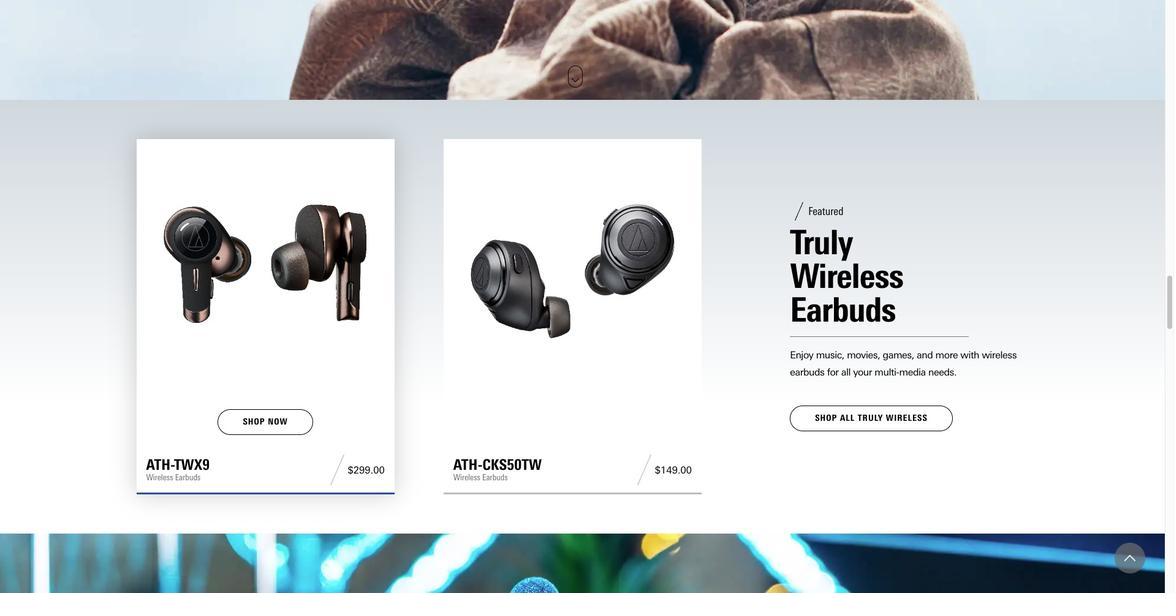 Task type: describe. For each thing, give the bounding box(es) containing it.
shop for shop all truly wireless
[[815, 413, 838, 423]]

ath-cks50tw wireless earbuds
[[454, 456, 542, 483]]

more
[[936, 349, 958, 361]]

ath-twx9 wireless earbuds
[[146, 456, 210, 483]]

truly inside button
[[858, 413, 884, 423]]

divider line image for ath-cks50tw
[[634, 455, 655, 486]]

now
[[268, 417, 288, 427]]

divider line image for ath-twx9
[[326, 455, 348, 486]]

shop for shop now
[[243, 417, 265, 427]]

$299.00
[[348, 465, 385, 476]]

ath cks50tw image
[[454, 149, 692, 387]]

wireless inside ath-cks50tw wireless earbuds
[[454, 473, 481, 483]]

shop all truly wireless
[[815, 413, 928, 423]]

wireless
[[982, 349, 1017, 361]]

cks50tw
[[483, 456, 542, 474]]

$149.00
[[655, 465, 692, 476]]

movies,
[[847, 349, 881, 361]]

enjoy music, movies, games, and more with wireless earbuds for all your multi-media needs.
[[790, 349, 1017, 378]]

shop all truly wireless link
[[790, 406, 953, 432]]

and
[[917, 349, 933, 361]]

all
[[840, 413, 855, 423]]

shop now link
[[218, 409, 313, 435]]

wireless inside ath-twx9 wireless earbuds
[[146, 473, 173, 483]]

arrow up image
[[1125, 553, 1136, 564]]

1 headphones |audio-technica image from the top
[[0, 0, 1165, 100]]

earbuds for ath-twx9
[[175, 473, 201, 483]]

ath- for twx9
[[146, 456, 175, 474]]

earbuds
[[790, 366, 825, 378]]

shop all truly wireless button
[[790, 406, 953, 432]]



Task type: locate. For each thing, give the bounding box(es) containing it.
0 horizontal spatial truly
[[790, 222, 853, 263]]

wireless inside button
[[886, 413, 928, 423]]

1 horizontal spatial truly
[[858, 413, 884, 423]]

divider line image
[[326, 455, 348, 486], [634, 455, 655, 486]]

ath-
[[146, 456, 175, 474], [454, 456, 483, 474]]

0 horizontal spatial divider line image
[[326, 455, 348, 486]]

with
[[961, 349, 980, 361]]

1 horizontal spatial shop
[[815, 413, 838, 423]]

needs.
[[929, 366, 957, 378]]

1 vertical spatial headphones |audio-technica image
[[0, 534, 1165, 593]]

2 horizontal spatial earbuds
[[790, 289, 896, 330]]

enjoy
[[790, 349, 814, 361]]

games,
[[883, 349, 915, 361]]

earbuds for ath-cks50tw
[[483, 473, 508, 483]]

2 ath- from the left
[[454, 456, 483, 474]]

shop inside shop all truly wireless button
[[815, 413, 838, 423]]

shop left all on the right bottom of page
[[815, 413, 838, 423]]

earbuds inside ath-cks50tw wireless earbuds
[[483, 473, 508, 483]]

twx9
[[175, 456, 210, 474]]

ath- inside ath-twx9 wireless earbuds
[[146, 456, 175, 474]]

0 horizontal spatial ath-
[[146, 456, 175, 474]]

shop now
[[243, 417, 288, 427]]

your
[[854, 366, 872, 378]]

2 headphones |audio-technica image from the top
[[0, 534, 1165, 593]]

truly wireless earbuds
[[790, 222, 904, 330]]

featured
[[809, 205, 844, 218]]

0 vertical spatial truly
[[790, 222, 853, 263]]

media
[[900, 366, 926, 378]]

1 horizontal spatial earbuds
[[483, 473, 508, 483]]

truly down featured
[[790, 222, 853, 263]]

shop left now
[[243, 417, 265, 427]]

0 horizontal spatial earbuds
[[175, 473, 201, 483]]

1 vertical spatial truly
[[858, 413, 884, 423]]

wireless
[[790, 255, 904, 297], [886, 413, 928, 423], [146, 473, 173, 483], [454, 473, 481, 483]]

1 horizontal spatial ath-
[[454, 456, 483, 474]]

headphones |audio-technica image
[[0, 0, 1165, 100], [0, 534, 1165, 593]]

earbuds inside truly wireless earbuds
[[790, 289, 896, 330]]

music,
[[816, 349, 845, 361]]

earbuds inside ath-twx9 wireless earbuds
[[175, 473, 201, 483]]

truly
[[790, 222, 853, 263], [858, 413, 884, 423]]

truly right all on the right bottom of page
[[858, 413, 884, 423]]

0 vertical spatial headphones |audio-technica image
[[0, 0, 1165, 100]]

1 ath- from the left
[[146, 456, 175, 474]]

ath- inside ath-cks50tw wireless earbuds
[[454, 456, 483, 474]]

ath- for cks50tw
[[454, 456, 483, 474]]

shop
[[815, 413, 838, 423], [243, 417, 265, 427]]

truly inside truly wireless earbuds
[[790, 222, 853, 263]]

1 divider line image from the left
[[326, 455, 348, 486]]

earbuds
[[790, 289, 896, 330], [175, 473, 201, 483], [483, 473, 508, 483]]

all
[[842, 366, 851, 378]]

2 divider line image from the left
[[634, 455, 655, 486]]

ath twx9 image
[[146, 149, 385, 387]]

for
[[827, 366, 839, 378]]

1 horizontal spatial divider line image
[[634, 455, 655, 486]]

multi-
[[875, 366, 900, 378]]

shop inside shop now "link"
[[243, 417, 265, 427]]

0 horizontal spatial shop
[[243, 417, 265, 427]]



Task type: vqa. For each thing, say whether or not it's contained in the screenshot.
you
no



